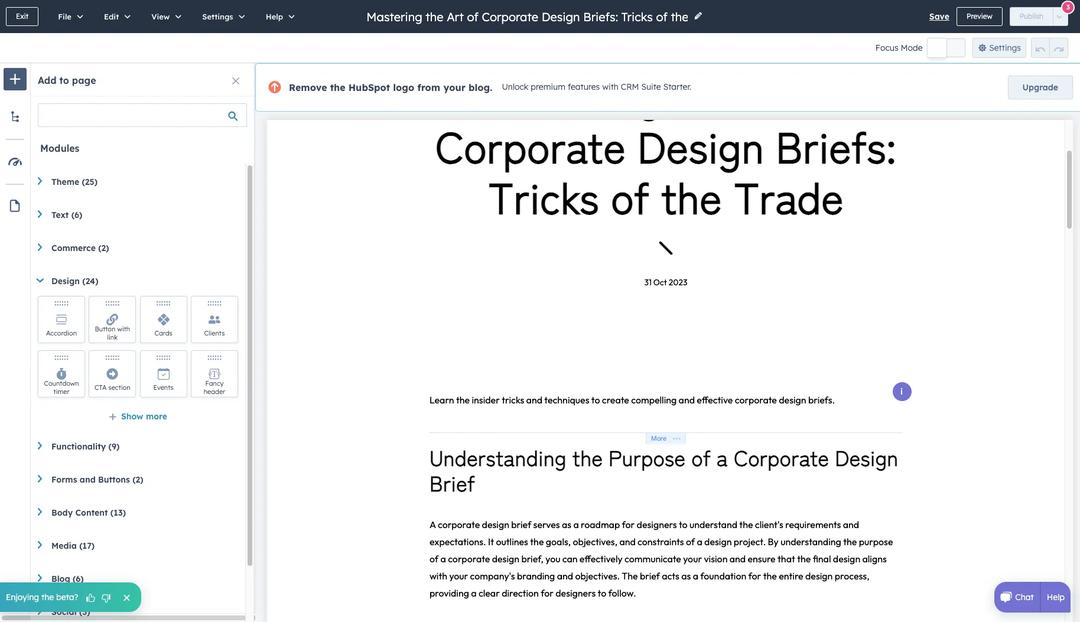 Task type: vqa. For each thing, say whether or not it's contained in the screenshot.
1st press to sort. element from the right
no



Task type: locate. For each thing, give the bounding box(es) containing it.
enjoying the beta?
[[6, 592, 78, 603]]

settings down 'preview' button
[[990, 43, 1022, 53]]

help
[[266, 12, 283, 21], [1048, 592, 1065, 603]]

close image
[[232, 77, 239, 85]]

preview
[[967, 12, 993, 21]]

modules
[[40, 142, 79, 154]]

logo
[[393, 82, 415, 93]]

1 vertical spatial help
[[1048, 592, 1065, 603]]

group
[[1032, 38, 1069, 58]]

1 horizontal spatial help
[[1048, 592, 1065, 603]]

enjoying the beta? button
[[0, 583, 141, 613]]

focus mode
[[876, 43, 923, 53]]

the left beta?
[[41, 592, 54, 603]]

starter.
[[664, 82, 692, 92]]

page
[[72, 75, 96, 86]]

0 vertical spatial the
[[330, 82, 346, 93]]

enjoying
[[6, 592, 39, 603]]

mode
[[901, 43, 923, 53]]

1 horizontal spatial settings button
[[973, 38, 1027, 58]]

exit link
[[6, 7, 39, 26]]

file button
[[46, 0, 92, 33]]

upgrade
[[1023, 82, 1059, 93]]

0 vertical spatial help
[[266, 12, 283, 21]]

1 horizontal spatial settings
[[990, 43, 1022, 53]]

save
[[930, 11, 950, 22]]

settings button
[[190, 0, 253, 33], [973, 38, 1027, 58]]

unlock premium features with crm suite starter.
[[502, 82, 692, 92]]

help inside button
[[266, 12, 283, 21]]

0 vertical spatial settings
[[202, 12, 233, 21]]

publish
[[1020, 12, 1044, 21]]

edit button
[[92, 0, 139, 33]]

crm
[[621, 82, 639, 92]]

settings right "view" button
[[202, 12, 233, 21]]

the
[[330, 82, 346, 93], [41, 592, 54, 603]]

0 horizontal spatial help
[[266, 12, 283, 21]]

the inside button
[[41, 592, 54, 603]]

0 horizontal spatial settings button
[[190, 0, 253, 33]]

focus
[[876, 43, 899, 53]]

0 horizontal spatial the
[[41, 592, 54, 603]]

settings
[[202, 12, 233, 21], [990, 43, 1022, 53]]

focus mode element
[[928, 38, 966, 57]]

the right remove
[[330, 82, 346, 93]]

add to page
[[38, 75, 96, 86]]

1 horizontal spatial the
[[330, 82, 346, 93]]

None field
[[366, 9, 689, 25]]

upgrade link
[[1008, 76, 1074, 99]]

1 vertical spatial the
[[41, 592, 54, 603]]

help button
[[253, 0, 303, 33]]

view
[[151, 12, 170, 21]]

0 horizontal spatial settings
[[202, 12, 233, 21]]

thumbsdown image
[[101, 593, 111, 605]]



Task type: describe. For each thing, give the bounding box(es) containing it.
with
[[603, 82, 619, 92]]

save button
[[930, 9, 950, 24]]

3
[[1067, 3, 1071, 11]]

view button
[[139, 0, 190, 33]]

1 vertical spatial settings button
[[973, 38, 1027, 58]]

1 vertical spatial settings
[[990, 43, 1022, 53]]

the for hubspot
[[330, 82, 346, 93]]

blog.
[[469, 82, 493, 93]]

suite
[[642, 82, 661, 92]]

hubspot
[[349, 82, 390, 93]]

0 vertical spatial settings button
[[190, 0, 253, 33]]

add
[[38, 75, 57, 86]]

file
[[58, 12, 72, 21]]

to
[[59, 75, 69, 86]]

features
[[568, 82, 600, 92]]

Search search field
[[38, 103, 247, 127]]

beta?
[[56, 592, 78, 603]]

unlock
[[502, 82, 529, 92]]

chat
[[1016, 592, 1035, 603]]

remove the hubspot logo from your blog.
[[289, 82, 493, 93]]

from
[[418, 82, 441, 93]]

the for beta?
[[41, 592, 54, 603]]

publish group
[[1010, 7, 1069, 26]]

premium
[[531, 82, 566, 92]]

publish button
[[1010, 7, 1054, 26]]

remove
[[289, 82, 327, 93]]

your
[[444, 82, 466, 93]]

thumbsup image
[[85, 593, 96, 605]]

preview button
[[957, 7, 1003, 26]]

edit
[[104, 12, 119, 21]]

exit
[[16, 12, 29, 21]]



